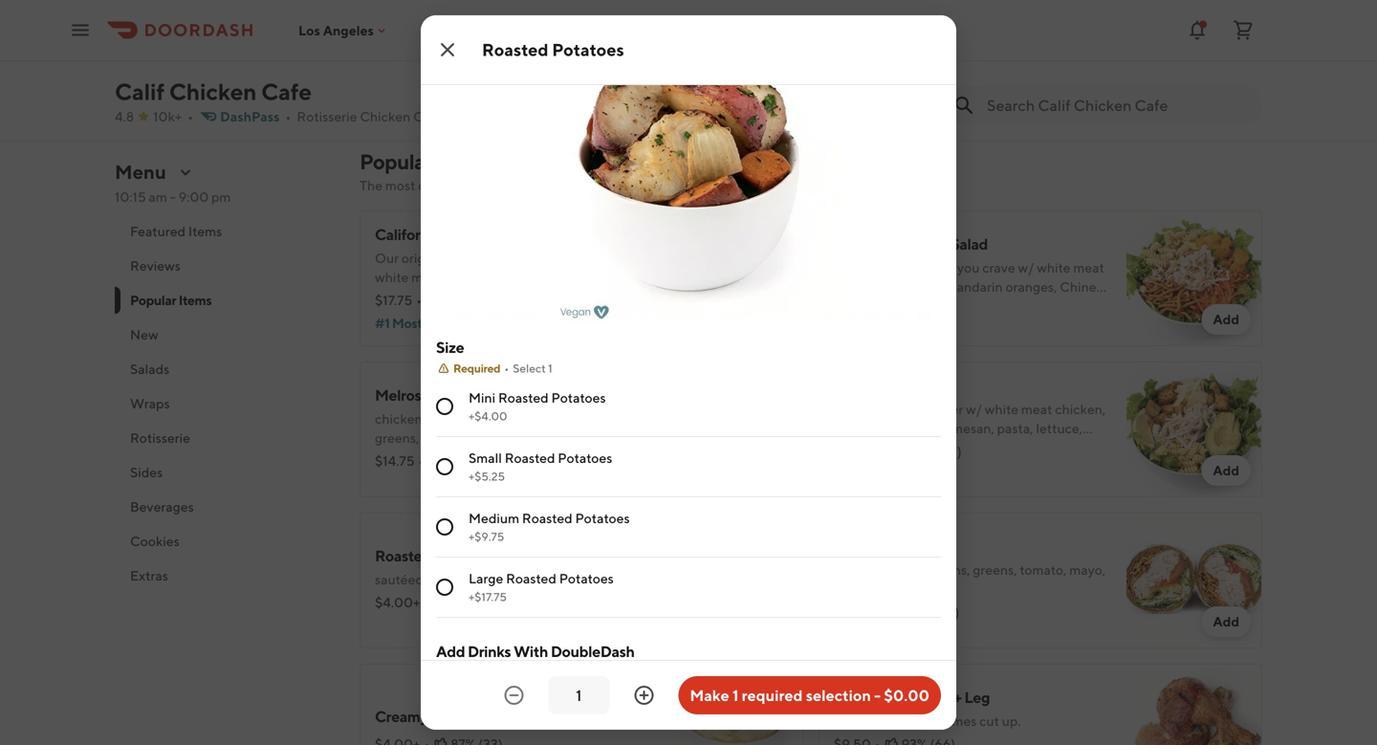 Task type: describe. For each thing, give the bounding box(es) containing it.
cheddar
[[522, 411, 573, 427]]

melrose
[[375, 386, 430, 404]]

rotisserie for rotisserie chicken cafe
[[297, 109, 357, 124]]

w/ inside roasted potatoes sautéed w/ onions & spices
[[426, 572, 443, 587]]

of
[[386, 79, 396, 93]]

96% (32)
[[907, 604, 960, 620]]

add button for roasted potatoes
[[743, 607, 792, 637]]

the inside the classic but better w/ white meat chicken, avocado, flaked parmesan, pasta, lettuce, sourdough croutons, lemon, side caesar dressing
[[834, 401, 857, 417]]

$17.25
[[834, 302, 872, 318]]

qtr chicken dark + leg 2 legs & 1 thigh. -comes cut up.
[[834, 688, 1021, 729]]

mini roasted potatoes +$4.00
[[469, 390, 606, 423]]

popular for popular items the most commonly ordered items and dishes from this store
[[360, 149, 432, 174]]

Current quantity is 1 number field
[[560, 685, 598, 706]]

salad for california
[[502, 225, 539, 244]]

legs
[[845, 713, 869, 729]]

melros
[[1081, 58, 1122, 74]]

items for popular items the most commonly ordered items and dishes from this store
[[436, 149, 488, 174]]

cafe for calif chicken cafe
[[261, 78, 312, 105]]

qtr chicken dark + leg image
[[1127, 664, 1263, 745]]

• select 1
[[504, 362, 553, 375]]

• for $14.75 •
[[419, 453, 424, 469]]

1 inside button
[[733, 687, 739, 705]]

dashpass •
[[220, 109, 291, 124]]

increase quantity by 1 image
[[633, 684, 656, 707]]

make
[[690, 687, 730, 705]]

salad
[[923, 260, 955, 276]]

0 vertical spatial -
[[170, 189, 176, 205]]

w/ inside chinese chicken salad the legendary salad you crave w/ white meat chicken, almonds. mandarin oranges, chinese noodles, pasta, green onions, lettuce, carrots, side chinese dressing
[[1019, 260, 1035, 276]]

1 horizontal spatial 4.8
[[394, 20, 422, 42]]

tomato, inside the melrose wrap chicken, avocado, white cheddar cheese, greens, tomato, mayo, side italian dressing
[[422, 430, 469, 446]]

add button for chinese chicken salad
[[1202, 304, 1252, 335]]

• doordash order for 12/18/23
[[603, 37, 697, 51]]

meat inside the classic but better w/ white meat chicken, avocado, flaked parmesan, pasta, lettuce, sourdough croutons, lemon, side caesar dressing
[[1022, 401, 1053, 417]]

roasted potatoes dialog
[[421, 0, 957, 745]]

chicken, pita croutons, greens, tomato, mayo, caesar dressing
[[834, 562, 1106, 597]]

& inside qtr chicken dark + leg 2 legs & 1 thigh. -comes cut up.
[[872, 713, 880, 729]]

avocado, inside the classic but better w/ white meat chicken, avocado, flaked parmesan, pasta, lettuce, sourdough croutons, lemon, side caesar dressing
[[834, 421, 889, 436]]

melrose wrap image
[[668, 362, 804, 498]]

decrease quantity by 1 image
[[503, 684, 526, 707]]

featured items
[[130, 223, 222, 239]]

caesar inside the classic but better w/ white meat chicken, avocado, flaked parmesan, pasta, lettuce, sourdough croutons, lemon, side caesar dressing
[[1033, 440, 1076, 455]]

california chicken salad image
[[668, 210, 804, 346]]

popular items the most commonly ordered items and dishes from this store
[[360, 149, 725, 193]]

chicken for chinese
[[892, 235, 949, 253]]

c
[[864, 0, 875, 19]]

items for popular items
[[179, 292, 212, 308]]

almonds.
[[888, 279, 942, 295]]

dashpass
[[220, 109, 280, 124]]

11/8/23
[[1161, 37, 1200, 51]]

lettuce, inside chinese chicken salad the legendary salad you crave w/ white meat chicken, almonds. mandarin oranges, chinese noodles, pasta, green onions, lettuce, carrots, side chinese dressing
[[1011, 298, 1058, 314]]

ranch
[[565, 96, 602, 112]]

california chicken salad
[[375, 225, 539, 244]]

• for $17.75 • #1 most liked
[[416, 292, 422, 308]]

$0.00
[[884, 687, 930, 705]]

meat inside chinese chicken salad the legendary salad you crave w/ white meat chicken, almonds. mandarin oranges, chinese noodles, pasta, green onions, lettuce, carrots, side chinese dressing
[[1074, 260, 1105, 276]]

the inside popular items the most commonly ordered items and dishes from this store
[[360, 177, 383, 193]]

sautéed inside roasted potatoes dialog
[[436, 11, 485, 27]]

beverages
[[130, 499, 194, 515]]

potatoes inside large roasted potatoes +$17.75
[[559, 571, 614, 587]]

extras
[[130, 568, 168, 584]]

pasta, inside the classic but better w/ white meat chicken, avocado, flaked parmesan, pasta, lettuce, sourdough croutons, lemon, side caesar dressing
[[998, 421, 1034, 436]]

$17.75
[[375, 292, 413, 308]]

11/8/23 • doordash order melros e wra roasted potatoes
[[1080, 37, 1295, 93]]

white inside the classic but better w/ white meat chicken, avocado, flaked parmesan, pasta, lettuce, sourdough croutons, lemon, side caesar dressing
[[985, 401, 1019, 417]]

creamy mashed potatoes and gravy image
[[668, 664, 804, 745]]

notification bell image
[[1186, 19, 1209, 42]]

potatoes inside "medium roasted potatoes +$9.75"
[[576, 510, 630, 526]]

10:15 am - 9:00 pm
[[115, 189, 231, 205]]

make 1 required selection - $0.00
[[690, 687, 930, 705]]

stars
[[407, 79, 431, 93]]

comes
[[934, 713, 977, 729]]

chicken, inside chicken, pita croutons, greens, tomato, mayo, caesar dressing
[[834, 562, 885, 578]]

(47)
[[931, 302, 955, 318]]

onions inside roasted potatoes dialog
[[507, 11, 547, 27]]

add for the legendary salad you crave w/ white meat chicken, almonds. mandarin oranges, chinese noodles, pasta, green onions, lettuce, carrots, side chinese dressing
[[1214, 311, 1240, 327]]

featured
[[130, 223, 186, 239]]

maddie
[[520, 0, 571, 19]]

vonni c
[[822, 0, 875, 19]]

(55)
[[936, 443, 962, 459]]

rotisserie for rotisserie
[[130, 430, 190, 446]]

california
[[375, 225, 441, 244]]

roasted potatoes image
[[668, 513, 804, 649]]

caesar inside chicken, pita croutons, greens, tomato, mayo, caesar dressing
[[834, 581, 877, 597]]

2 horizontal spatial cafe
[[834, 377, 867, 395]]

calif
[[115, 78, 165, 105]]

dishes
[[597, 177, 636, 193]]

salad for cafe
[[919, 377, 956, 395]]

doordash for 12/18/23
[[611, 37, 663, 51]]

roasted potatoes button
[[1080, 76, 1185, 95]]

dressing inside the melrose wrap chicken, avocado, white cheddar cheese, greens, tomato, mayo, side italian dressing
[[579, 430, 630, 446]]

add for chicken, pita croutons, greens, tomato, mayo, caesar dressing
[[1214, 614, 1240, 630]]

calif chicken cafe
[[115, 78, 312, 105]]

angeles
[[323, 22, 374, 38]]

order inside 11/8/23 • doordash order melros e wra roasted potatoes
[[1264, 37, 1295, 51]]

• for $13.50 •
[[880, 604, 886, 620]]

better
[[926, 401, 964, 417]]

add inside roasted potatoes dialog
[[436, 643, 465, 661]]

94% (55)
[[907, 443, 962, 459]]

popular for popular items
[[130, 292, 176, 308]]

+$17.75
[[469, 590, 507, 604]]

tomato, inside chicken, pita croutons, greens, tomato, mayo, caesar dressing
[[1020, 562, 1067, 578]]

w/ inside the classic but better w/ white meat chicken, avocado, flaked parmesan, pasta, lettuce, sourdough croutons, lemon, side caesar dressing
[[966, 401, 983, 417]]

carrots,
[[1061, 298, 1106, 314]]

chicken, inside chinese chicken salad the legendary salad you crave w/ white meat chicken, almonds. mandarin oranges, chinese noodles, pasta, green onions, lettuce, carrots, side chinese dressing
[[834, 279, 885, 295]]

doordash inside 11/8/23 • doordash order melros e wra roasted potatoes
[[1209, 37, 1261, 51]]

noodles,
[[834, 298, 886, 314]]

94%
[[907, 443, 934, 459]]

dressing inside chicken, pita croutons, greens, tomato, mayo, caesar dressing
[[879, 581, 930, 597]]

k
[[574, 0, 584, 19]]

small roasted potatoes +$5.25
[[469, 450, 613, 483]]

chicken, inside the classic but better w/ white meat chicken, avocado, flaked parmesan, pasta, lettuce, sourdough croutons, lemon, side caesar dressing
[[1056, 401, 1106, 417]]

• for dashpass •
[[286, 109, 291, 124]]

white inside chinese chicken salad the legendary salad you crave w/ white meat chicken, almonds. mandarin oranges, chinese noodles, pasta, green onions, lettuce, carrots, side chinese dressing
[[1037, 260, 1071, 276]]

the inside chinese chicken salad the legendary salad you crave w/ white meat chicken, almonds. mandarin oranges, chinese noodles, pasta, green onions, lettuce, carrots, side chinese dressing
[[834, 260, 857, 276]]

wraps
[[130, 396, 170, 411]]

10k+ •
[[153, 109, 193, 124]]

chicken for qtr
[[861, 688, 917, 707]]

make 1 required selection - $0.00 button
[[679, 676, 942, 715]]

medium roasted potatoes +$9.75
[[469, 510, 630, 543]]

from
[[638, 177, 667, 193]]

$13.50 •
[[834, 604, 886, 620]]

roasted inside 11/8/23 • doordash order melros e wra roasted potatoes
[[1080, 77, 1129, 93]]

+$9.75
[[469, 530, 505, 543]]

93%
[[451, 595, 477, 610]]

mashed
[[431, 708, 485, 726]]

• for $17.25 •
[[876, 302, 882, 318]]

mayo, inside the melrose wrap chicken, avocado, white cheddar cheese, greens, tomato, mayo, side italian dressing
[[472, 430, 508, 446]]

cookies button
[[115, 524, 337, 559]]

classic
[[860, 401, 900, 417]]

1 vertical spatial 4.8
[[115, 109, 134, 124]]

large roasted potatoes +$17.75
[[469, 571, 614, 604]]

$14.75 •
[[375, 453, 424, 469]]

10k+
[[153, 109, 182, 124]]

large
[[469, 571, 504, 587]]

lettuce, inside the classic but better w/ white meat chicken, avocado, flaked parmesan, pasta, lettuce, sourdough croutons, lemon, side caesar dressing
[[1037, 421, 1083, 436]]

creamy
[[375, 708, 428, 726]]

96% (51)
[[445, 453, 497, 469]]

thigh.
[[891, 713, 926, 729]]

small
[[469, 450, 502, 466]]

drinks
[[468, 643, 511, 661]]

items for featured items
[[188, 223, 222, 239]]

0 vertical spatial chinese
[[834, 235, 890, 253]]

dark
[[920, 688, 952, 707]]

croutons, inside the classic but better w/ white meat chicken, avocado, flaked parmesan, pasta, lettuce, sourdough croutons, lemon, side caesar dressing
[[903, 440, 959, 455]]

cafe caesar salad
[[834, 377, 956, 395]]

dressing inside chinese chicken salad the legendary salad you crave w/ white meat chicken, almonds. mandarin oranges, chinese noodles, pasta, green onions, lettuce, carrots, side chinese dressing
[[915, 317, 965, 333]]

• inside size group
[[504, 362, 509, 375]]

roasted inside roasted potatoes sautéed w/ onions & spices
[[375, 547, 431, 565]]

greens, inside chicken, pita croutons, greens, tomato, mayo, caesar dressing
[[973, 562, 1018, 578]]

97% (47)
[[903, 302, 955, 318]]

chicken, inside the melrose wrap chicken, avocado, white cheddar cheese, greens, tomato, mayo, side italian dressing
[[375, 411, 426, 427]]

new
[[130, 327, 158, 343]]



Task type: locate. For each thing, give the bounding box(es) containing it.
w/ inside roasted potatoes dialog
[[488, 11, 504, 27]]

caesar up $13.50
[[834, 581, 877, 597]]

salad
[[502, 225, 539, 244], [951, 235, 988, 253], [919, 377, 956, 395]]

chinese chicken salad the legendary salad you crave w/ white meat chicken, almonds. mandarin oranges, chinese noodles, pasta, green onions, lettuce, carrots, side chinese dressing
[[834, 235, 1110, 333]]

1 horizontal spatial rotisserie
[[297, 109, 357, 124]]

0 horizontal spatial tomato,
[[422, 430, 469, 446]]

1 horizontal spatial avocado,
[[834, 421, 889, 436]]

featured items button
[[115, 214, 337, 249]]

salad for chinese
[[951, 235, 988, 253]]

the left classic
[[834, 401, 857, 417]]

1 vertical spatial mayo,
[[1070, 562, 1106, 578]]

& up +$17.75
[[488, 572, 497, 587]]

selection
[[806, 687, 872, 705]]

leg
[[965, 688, 990, 707]]

potatoes down "medium roasted potatoes +$9.75"
[[559, 571, 614, 587]]

2 vertical spatial caesar
[[834, 581, 877, 597]]

2 vertical spatial 1
[[883, 713, 888, 729]]

italian
[[538, 430, 576, 446]]

w/ left large
[[426, 572, 443, 587]]

croutons, down "flaked"
[[903, 440, 959, 455]]

white down mini
[[486, 411, 520, 427]]

chicken,
[[834, 279, 885, 295], [1056, 401, 1106, 417], [375, 411, 426, 427], [834, 562, 885, 578]]

0 horizontal spatial greens,
[[375, 430, 419, 446]]

white up lemon,
[[985, 401, 1019, 417]]

commonly
[[418, 177, 482, 193]]

cafe for rotisserie chicken cafe
[[413, 109, 443, 124]]

1 • doordash order from the left
[[603, 37, 697, 51]]

chicken up salad
[[892, 235, 949, 253]]

0 horizontal spatial spices
[[500, 572, 537, 587]]

salad down 'ordered'
[[502, 225, 539, 244]]

close roasted potatoes image
[[436, 38, 459, 61]]

ranch wrap button
[[565, 95, 638, 114]]

items down reviews button
[[179, 292, 212, 308]]

with
[[514, 643, 548, 661]]

dressing inside the classic but better w/ white meat chicken, avocado, flaked parmesan, pasta, lettuce, sourdough croutons, lemon, side caesar dressing
[[834, 459, 885, 475]]

doubledash
[[551, 643, 635, 661]]

96% left (51)
[[445, 453, 472, 469]]

side inside chinese chicken salad the legendary salad you crave w/ white meat chicken, almonds. mandarin oranges, chinese noodles, pasta, green onions, lettuce, carrots, side chinese dressing
[[834, 317, 859, 333]]

rotisserie inside rotisserie button
[[130, 430, 190, 446]]

the left most
[[360, 177, 383, 193]]

Item Search search field
[[987, 95, 1248, 116]]

0 vertical spatial mayo,
[[472, 430, 508, 446]]

items up commonly
[[436, 149, 488, 174]]

w/ up the oranges,
[[1019, 260, 1035, 276]]

#1
[[375, 315, 390, 331]]

1 vertical spatial 1
[[733, 687, 739, 705]]

potatoes down +$9.75
[[434, 547, 495, 565]]

$17.25 •
[[834, 302, 882, 318]]

spices up 12/18/23
[[561, 11, 598, 27]]

maddie k
[[520, 0, 584, 19]]

2 vertical spatial items
[[179, 292, 212, 308]]

96% for 96% (51)
[[445, 453, 472, 469]]

1 doordash from the left
[[611, 37, 663, 51]]

0 vertical spatial 1
[[548, 362, 553, 375]]

0 horizontal spatial cafe
[[261, 78, 312, 105]]

0 vertical spatial onions
[[507, 11, 547, 27]]

spices inside roasted potatoes dialog
[[561, 11, 598, 27]]

roasted inside small roasted potatoes +$5.25
[[505, 450, 555, 466]]

potatoes down the italian
[[558, 450, 613, 466]]

cafe up classic
[[834, 377, 867, 395]]

2 vertical spatial &
[[872, 713, 880, 729]]

roasted up $4.00+
[[375, 547, 431, 565]]

+$5.25
[[469, 470, 505, 483]]

1 horizontal spatial -
[[875, 687, 881, 705]]

side inside the classic but better w/ white meat chicken, avocado, flaked parmesan, pasta, lettuce, sourdough croutons, lemon, side caesar dressing
[[1006, 440, 1031, 455]]

roasted down • select 1
[[498, 390, 549, 406]]

5
[[398, 79, 405, 93]]

1 vertical spatial and
[[551, 708, 576, 726]]

avocado, down mini
[[429, 411, 483, 427]]

0 vertical spatial sautéed
[[436, 11, 485, 27]]

1 inside qtr chicken dark + leg 2 legs & 1 thigh. -comes cut up.
[[883, 713, 888, 729]]

1 vertical spatial greens,
[[973, 562, 1018, 578]]

0 vertical spatial wrap
[[605, 96, 638, 112]]

2 horizontal spatial white
[[1037, 260, 1071, 276]]

0 vertical spatial meat
[[1074, 260, 1105, 276]]

w/ up parmesan,
[[966, 401, 983, 417]]

1 vertical spatial wrap
[[432, 386, 470, 404]]

roasted inside "medium roasted potatoes +$9.75"
[[522, 510, 573, 526]]

spices inside roasted potatoes sautéed w/ onions & spices
[[500, 572, 537, 587]]

potatoes down the wra
[[1132, 77, 1185, 93]]

add button for california chicken salad
[[743, 304, 792, 335]]

0 vertical spatial tomato,
[[422, 430, 469, 446]]

97%
[[903, 302, 928, 318]]

caesar
[[869, 377, 916, 395], [1033, 440, 1076, 455], [834, 581, 877, 597]]

pm
[[211, 189, 231, 205]]

white inside the melrose wrap chicken, avocado, white cheddar cheese, greens, tomato, mayo, side italian dressing
[[486, 411, 520, 427]]

0 horizontal spatial -
[[170, 189, 176, 205]]

& inside roasted potatoes dialog
[[549, 11, 558, 27]]

popular down reviews
[[130, 292, 176, 308]]

3 doordash from the left
[[1209, 37, 1261, 51]]

0 horizontal spatial wrap
[[432, 386, 470, 404]]

chicken up dashpass
[[169, 78, 257, 105]]

caesar right lemon,
[[1033, 440, 1076, 455]]

0 items, open order cart image
[[1232, 19, 1255, 42]]

potatoes down k
[[552, 39, 625, 60]]

crave
[[983, 260, 1016, 276]]

potatoes inside small roasted potatoes +$5.25
[[558, 450, 613, 466]]

1 vertical spatial cafe
[[413, 109, 443, 124]]

roasted inside large roasted potatoes +$17.75
[[506, 571, 557, 587]]

1 vertical spatial sautéed
[[375, 572, 424, 587]]

1 horizontal spatial wrap
[[605, 96, 638, 112]]

1 vertical spatial popular
[[130, 292, 176, 308]]

popular items
[[130, 292, 212, 308]]

cafe down stars
[[413, 109, 443, 124]]

0 vertical spatial and
[[572, 177, 595, 193]]

chicken down commonly
[[443, 225, 500, 244]]

pasta, inside chinese chicken salad the legendary salad you crave w/ white meat chicken, almonds. mandarin oranges, chinese noodles, pasta, green onions, lettuce, carrots, side chinese dressing
[[889, 298, 925, 314]]

potatoes inside mini roasted potatoes +$4.00
[[552, 390, 606, 406]]

add
[[754, 311, 781, 327], [1214, 311, 1240, 327], [1214, 463, 1240, 478], [754, 614, 781, 630], [1214, 614, 1240, 630], [436, 643, 465, 661]]

sides
[[130, 465, 163, 480]]

roasted down sautéed w/ onions & spices
[[482, 39, 549, 60]]

1 vertical spatial lettuce,
[[1037, 421, 1083, 436]]

qtr
[[834, 688, 858, 707]]

0 vertical spatial caesar
[[869, 377, 916, 395]]

ordered
[[485, 177, 533, 193]]

store
[[695, 177, 725, 193]]

potatoes down decrease quantity by 1 icon
[[488, 708, 548, 726]]

roasted down small roasted potatoes +$5.25
[[522, 510, 573, 526]]

mayo, inside chicken, pita croutons, greens, tomato, mayo, caesar dressing
[[1070, 562, 1106, 578]]

mini
[[469, 390, 496, 406]]

roasted
[[482, 39, 549, 60], [1080, 77, 1129, 93], [498, 390, 549, 406], [505, 450, 555, 466], [522, 510, 573, 526], [375, 547, 431, 565], [506, 571, 557, 587]]

0 horizontal spatial rotisserie
[[130, 430, 190, 446]]

1 horizontal spatial onions
[[507, 11, 547, 27]]

- inside qtr chicken dark + leg 2 legs & 1 thigh. -comes cut up.
[[929, 713, 934, 729]]

side inside the melrose wrap chicken, avocado, white cheddar cheese, greens, tomato, mayo, side italian dressing
[[511, 430, 536, 446]]

caesar wrap image
[[1127, 513, 1263, 649]]

of 5 stars
[[386, 79, 431, 93]]

salad up you
[[951, 235, 988, 253]]

1 vertical spatial -
[[875, 687, 881, 705]]

and
[[572, 177, 595, 193], [551, 708, 576, 726]]

potatoes inside 11/8/23 • doordash order melros e wra roasted potatoes
[[1132, 77, 1185, 93]]

1 horizontal spatial greens,
[[973, 562, 1018, 578]]

parmesan,
[[932, 421, 995, 436]]

0 horizontal spatial order
[[665, 37, 697, 51]]

doordash
[[611, 37, 663, 51], [913, 37, 965, 51], [1209, 37, 1261, 51]]

1 horizontal spatial spices
[[561, 11, 598, 27]]

but
[[902, 401, 923, 417]]

1 horizontal spatial order
[[967, 37, 999, 51]]

beverages button
[[115, 490, 337, 524]]

items down 9:00
[[188, 223, 222, 239]]

popular inside popular items the most commonly ordered items and dishes from this store
[[360, 149, 432, 174]]

0 horizontal spatial &
[[488, 572, 497, 587]]

avocado, inside the melrose wrap chicken, avocado, white cheddar cheese, greens, tomato, mayo, side italian dressing
[[429, 411, 483, 427]]

sourdough
[[834, 440, 900, 455]]

the classic but better w/ white meat chicken, avocado, flaked parmesan, pasta, lettuce, sourdough croutons, lemon, side caesar dressing
[[834, 401, 1106, 475]]

sautéed up $4.00+
[[375, 572, 424, 587]]

add for the classic but better w/ white meat chicken, avocado, flaked parmesan, pasta, lettuce, sourdough croutons, lemon, side caesar dressing
[[1214, 463, 1240, 478]]

cheese,
[[576, 411, 622, 427]]

potatoes up cheese,
[[552, 390, 606, 406]]

and inside popular items the most commonly ordered items and dishes from this store
[[572, 177, 595, 193]]

0 horizontal spatial 96%
[[445, 453, 472, 469]]

reviews
[[130, 258, 181, 274]]

96% left the (32)
[[907, 604, 933, 620]]

1 vertical spatial caesar
[[1033, 440, 1076, 455]]

- right am
[[170, 189, 176, 205]]

• doordash order for vonni c
[[905, 37, 999, 51]]

1 right select
[[548, 362, 553, 375]]

wrap inside the melrose wrap chicken, avocado, white cheddar cheese, greens, tomato, mayo, side italian dressing
[[432, 386, 470, 404]]

wrap
[[605, 96, 638, 112], [432, 386, 470, 404]]

1 vertical spatial rotisserie
[[130, 430, 190, 446]]

+
[[954, 688, 962, 707]]

pasta, up lemon,
[[998, 421, 1034, 436]]

lemon,
[[962, 440, 1003, 455]]

rotisserie right dashpass •
[[297, 109, 357, 124]]

los
[[299, 22, 320, 38]]

2 horizontal spatial 1
[[883, 713, 888, 729]]

2 horizontal spatial -
[[929, 713, 934, 729]]

1 vertical spatial onions
[[445, 572, 486, 587]]

0 horizontal spatial doordash
[[611, 37, 663, 51]]

- left the $0.00
[[875, 687, 881, 705]]

1 order from the left
[[665, 37, 697, 51]]

dressing down green
[[915, 317, 965, 333]]

cafe caesar salad image
[[1127, 362, 1263, 498]]

tomato,
[[422, 430, 469, 446], [1020, 562, 1067, 578]]

chicken for calif
[[169, 78, 257, 105]]

salads button
[[115, 352, 337, 387]]

chinese up legendary at the top of the page
[[834, 235, 890, 253]]

2 vertical spatial chinese
[[862, 317, 912, 333]]

1 vertical spatial items
[[188, 223, 222, 239]]

1 vertical spatial 96%
[[907, 604, 933, 620]]

cafe up dashpass •
[[261, 78, 312, 105]]

0 vertical spatial croutons,
[[903, 440, 959, 455]]

0 horizontal spatial avocado,
[[429, 411, 483, 427]]

side down cheddar
[[511, 430, 536, 446]]

spices up (49)
[[500, 572, 537, 587]]

chicken for rotisserie
[[360, 109, 411, 124]]

onions inside roasted potatoes sautéed w/ onions & spices
[[445, 572, 486, 587]]

chinese chicken salad image
[[1127, 210, 1263, 346]]

delivered from bunker hill market & deli button
[[503, 665, 732, 682]]

side right lemon,
[[1006, 440, 1031, 455]]

dressing down sourdough
[[834, 459, 885, 475]]

0 horizontal spatial • doordash order
[[603, 37, 697, 51]]

0 horizontal spatial onions
[[445, 572, 486, 587]]

meat up the carrots,
[[1074, 260, 1105, 276]]

• for 11/8/23 • doordash order melros e wra roasted potatoes
[[1202, 37, 1206, 51]]

2 horizontal spatial &
[[872, 713, 880, 729]]

sautéed up close roasted potatoes image
[[436, 11, 485, 27]]

0 horizontal spatial 1
[[548, 362, 553, 375]]

the up noodles,
[[834, 260, 857, 276]]

chicken down the of on the left top
[[360, 109, 411, 124]]

roasted inside mini roasted potatoes +$4.00
[[498, 390, 549, 406]]

most
[[385, 177, 416, 193]]

avocado,
[[429, 411, 483, 427], [834, 421, 889, 436]]

96%
[[445, 453, 472, 469], [907, 604, 933, 620]]

white up the oranges,
[[1037, 260, 1071, 276]]

1 horizontal spatial 1
[[733, 687, 739, 705]]

0 vertical spatial cafe
[[261, 78, 312, 105]]

$14.75
[[375, 453, 415, 469]]

greens,
[[375, 430, 419, 446], [973, 562, 1018, 578]]

rotisserie
[[297, 109, 357, 124], [130, 430, 190, 446]]

0 vertical spatial pasta,
[[889, 298, 925, 314]]

salad up better
[[919, 377, 956, 395]]

0 horizontal spatial meat
[[1022, 401, 1053, 417]]

- inside make 1 required selection - $0.00 button
[[875, 687, 881, 705]]

and down current quantity is 1 number field
[[551, 708, 576, 726]]

• inside 11/8/23 • doordash order melros e wra roasted potatoes
[[1202, 37, 1206, 51]]

0 horizontal spatial pasta,
[[889, 298, 925, 314]]

1 horizontal spatial cafe
[[413, 109, 443, 124]]

greens, inside the melrose wrap chicken, avocado, white cheddar cheese, greens, tomato, mayo, side italian dressing
[[375, 430, 419, 446]]

1 right make on the right bottom of the page
[[733, 687, 739, 705]]

3 order from the left
[[1264, 37, 1295, 51]]

up.
[[1003, 713, 1021, 729]]

potatoes down small roasted potatoes +$5.25
[[576, 510, 630, 526]]

2 horizontal spatial doordash
[[1209, 37, 1261, 51]]

chicken up thigh. at the right of page
[[861, 688, 917, 707]]

doordash for vonni c
[[913, 37, 965, 51]]

wrap for melrose
[[432, 386, 470, 404]]

menu
[[115, 161, 166, 183]]

1 horizontal spatial pasta,
[[998, 421, 1034, 436]]

size group
[[436, 337, 942, 618]]

0 horizontal spatial 4.8
[[115, 109, 134, 124]]

1 horizontal spatial white
[[985, 401, 1019, 417]]

chinese up the carrots,
[[1060, 279, 1110, 295]]

oranges,
[[1006, 279, 1058, 295]]

0 vertical spatial 96%
[[445, 453, 472, 469]]

dressing down the pita
[[879, 581, 930, 597]]

(32)
[[936, 604, 960, 620]]

(51)
[[474, 453, 497, 469]]

1 horizontal spatial meat
[[1074, 260, 1105, 276]]

96% for 96% (32)
[[907, 604, 933, 620]]

0 vertical spatial &
[[549, 11, 558, 27]]

croutons, inside chicken, pita croutons, greens, tomato, mayo, caesar dressing
[[914, 562, 971, 578]]

roasted down melros
[[1080, 77, 1129, 93]]

rotisserie down wraps
[[130, 430, 190, 446]]

1 horizontal spatial &
[[549, 11, 558, 27]]

1 vertical spatial chinese
[[1060, 279, 1110, 295]]

select
[[513, 362, 546, 375]]

onions up 93% in the bottom of the page
[[445, 572, 486, 587]]

legendary
[[860, 260, 921, 276]]

1 vertical spatial the
[[834, 260, 857, 276]]

• inside $17.75 • #1 most liked
[[416, 292, 422, 308]]

lettuce,
[[1011, 298, 1058, 314], [1037, 421, 1083, 436]]

4.8 down calif
[[115, 109, 134, 124]]

0 vertical spatial spices
[[561, 11, 598, 27]]

0 horizontal spatial side
[[511, 430, 536, 446]]

• doordash order
[[603, 37, 697, 51], [905, 37, 999, 51]]

wrap right ranch
[[605, 96, 638, 112]]

roasted down the italian
[[505, 450, 555, 466]]

0 horizontal spatial white
[[486, 411, 520, 427]]

2 doordash from the left
[[913, 37, 965, 51]]

sautéed inside roasted potatoes sautéed w/ onions & spices
[[375, 572, 424, 587]]

1 horizontal spatial sautéed
[[436, 11, 485, 27]]

1 inside size group
[[548, 362, 553, 375]]

open menu image
[[69, 19, 92, 42]]

items inside popular items the most commonly ordered items and dishes from this store
[[436, 149, 488, 174]]

cafe
[[261, 78, 312, 105], [413, 109, 443, 124], [834, 377, 867, 395]]

chinese down noodles,
[[862, 317, 912, 333]]

gravy
[[579, 708, 619, 726]]

am
[[149, 189, 167, 205]]

0 vertical spatial 4.8
[[394, 20, 422, 42]]

onions up roasted potatoes
[[507, 11, 547, 27]]

0 horizontal spatial sautéed
[[375, 572, 424, 587]]

& right legs
[[872, 713, 880, 729]]

wrap inside ranch wrap button
[[605, 96, 638, 112]]

2 order from the left
[[967, 37, 999, 51]]

cookies
[[130, 533, 180, 549]]

pasta, down the almonds.
[[889, 298, 925, 314]]

- right thigh. at the right of page
[[929, 713, 934, 729]]

0 vertical spatial rotisserie
[[297, 109, 357, 124]]

chicken inside qtr chicken dark + leg 2 legs & 1 thigh. -comes cut up.
[[861, 688, 917, 707]]

93% (49)
[[451, 595, 505, 610]]

1 vertical spatial &
[[488, 572, 497, 587]]

0 vertical spatial popular
[[360, 149, 432, 174]]

avocado, up sourdough
[[834, 421, 889, 436]]

2 vertical spatial -
[[929, 713, 934, 729]]

roasted potatoes sautéed w/ onions & spices
[[375, 547, 537, 587]]

delivered from bunker hill market & deli image
[[717, 665, 732, 680]]

add for sautéed w/ onions & spices
[[754, 614, 781, 630]]

4.8 left close roasted potatoes image
[[394, 20, 422, 42]]

onions,
[[965, 298, 1009, 314]]

1 vertical spatial spices
[[500, 572, 537, 587]]

order for 12/18/23
[[665, 37, 697, 51]]

extras button
[[115, 559, 337, 593]]

dressing down cheese,
[[579, 430, 630, 446]]

wrap down the required
[[432, 386, 470, 404]]

roasted right large
[[506, 571, 557, 587]]

required
[[742, 687, 803, 705]]

& inside roasted potatoes sautéed w/ onions & spices
[[488, 572, 497, 587]]

2 vertical spatial the
[[834, 401, 857, 417]]

1 horizontal spatial 96%
[[907, 604, 933, 620]]

items inside button
[[188, 223, 222, 239]]

0 vertical spatial greens,
[[375, 430, 419, 446]]

chicken for california
[[443, 225, 500, 244]]

• for 10k+ •
[[188, 109, 193, 124]]

1 horizontal spatial popular
[[360, 149, 432, 174]]

1 horizontal spatial mayo,
[[1070, 562, 1106, 578]]

items
[[436, 149, 488, 174], [188, 223, 222, 239], [179, 292, 212, 308]]

potatoes inside roasted potatoes sautéed w/ onions & spices
[[434, 547, 495, 565]]

2 • doordash order from the left
[[905, 37, 999, 51]]

salad inside chinese chicken salad the legendary salad you crave w/ white meat chicken, almonds. mandarin oranges, chinese noodles, pasta, green onions, lettuce, carrots, side chinese dressing
[[951, 235, 988, 253]]

wrap for ranch
[[605, 96, 638, 112]]

potatoes
[[552, 39, 625, 60], [1132, 77, 1185, 93], [552, 390, 606, 406], [558, 450, 613, 466], [576, 510, 630, 526], [434, 547, 495, 565], [559, 571, 614, 587], [488, 708, 548, 726]]

order
[[665, 37, 697, 51], [967, 37, 999, 51], [1264, 37, 1295, 51]]

1 vertical spatial pasta,
[[998, 421, 1034, 436]]

None radio
[[436, 398, 454, 415], [436, 458, 454, 476], [436, 398, 454, 415], [436, 458, 454, 476]]

reviews button
[[115, 249, 337, 283]]

popular up most
[[360, 149, 432, 174]]

0 vertical spatial the
[[360, 177, 383, 193]]

w/ left maddie
[[488, 11, 504, 27]]

meat right better
[[1022, 401, 1053, 417]]

order for vonni c
[[967, 37, 999, 51]]

1 horizontal spatial • doordash order
[[905, 37, 999, 51]]

1 vertical spatial meat
[[1022, 401, 1053, 417]]

+$4.00
[[469, 410, 508, 423]]

1
[[548, 362, 553, 375], [733, 687, 739, 705], [883, 713, 888, 729]]

side down noodles,
[[834, 317, 859, 333]]

chicken inside chinese chicken salad the legendary salad you crave w/ white meat chicken, almonds. mandarin oranges, chinese noodles, pasta, green onions, lettuce, carrots, side chinese dressing
[[892, 235, 949, 253]]

& left k
[[549, 11, 558, 27]]

croutons, up the (32)
[[914, 562, 971, 578]]

2 horizontal spatial order
[[1264, 37, 1295, 51]]

1 left thigh. at the right of page
[[883, 713, 888, 729]]

None radio
[[436, 519, 454, 536], [436, 579, 454, 596], [436, 519, 454, 536], [436, 579, 454, 596]]

caesar up classic
[[869, 377, 916, 395]]

0 vertical spatial items
[[436, 149, 488, 174]]

and right items
[[572, 177, 595, 193]]

0 horizontal spatial popular
[[130, 292, 176, 308]]



Task type: vqa. For each thing, say whether or not it's contained in the screenshot.
leftmost NEARBY,
no



